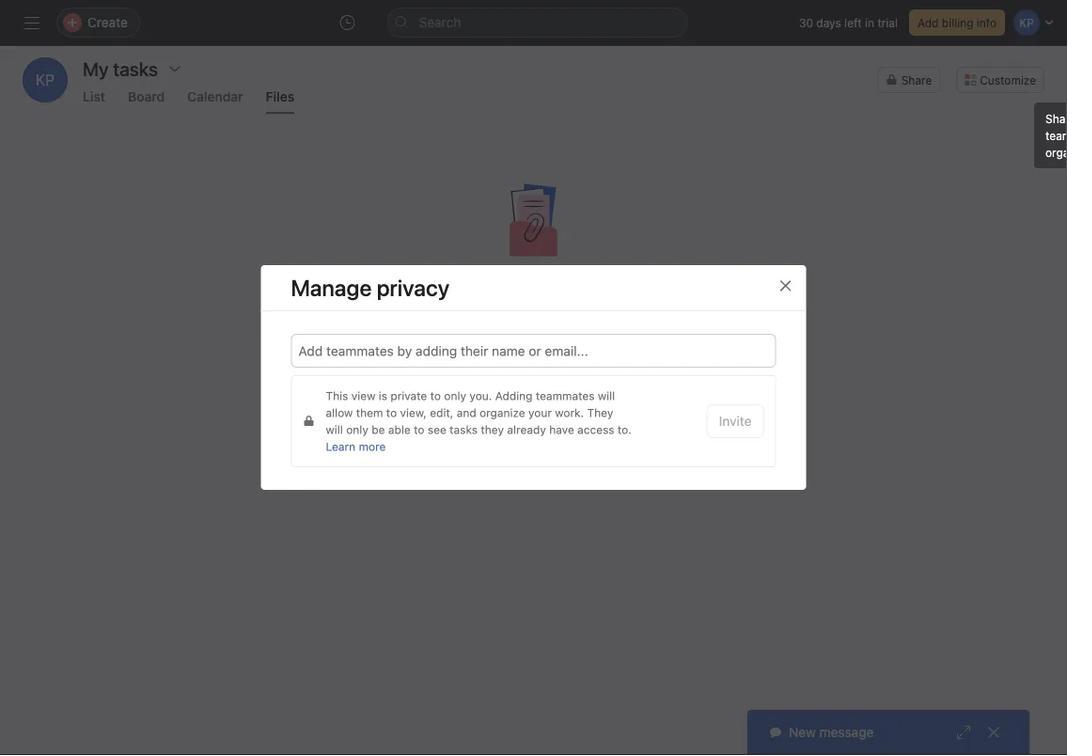 Task type: locate. For each thing, give the bounding box(es) containing it.
board link
[[128, 89, 165, 114]]

will up the 'they'
[[598, 389, 615, 403]]

already
[[507, 423, 546, 436]]

30
[[800, 16, 814, 29]]

1 horizontal spatial tasks
[[509, 282, 554, 304]]

list link
[[83, 89, 105, 114]]

1 vertical spatial in
[[666, 282, 681, 304]]

will inside all attachments to tasks & messages in this project will appear here.
[[497, 309, 524, 331]]

add
[[918, 16, 939, 29]]

info
[[977, 16, 997, 29]]

0 horizontal spatial tasks
[[450, 423, 478, 436]]

in left this
[[666, 282, 681, 304]]

&
[[559, 282, 572, 304]]

list
[[83, 89, 105, 104]]

to down view,
[[414, 423, 425, 436]]

will down allow
[[326, 423, 343, 436]]

in right left
[[866, 16, 875, 29]]

to up project
[[488, 282, 505, 304]]

organize
[[480, 406, 525, 420]]

tasks
[[509, 282, 554, 304], [450, 423, 478, 436]]

1 vertical spatial only
[[346, 423, 369, 436]]

will
[[497, 309, 524, 331], [598, 389, 615, 403], [326, 423, 343, 436]]

manage
[[291, 275, 372, 301]]

0 horizontal spatial in
[[666, 282, 681, 304]]

trial
[[878, 16, 898, 29]]

1 horizontal spatial will
[[497, 309, 524, 331]]

0 vertical spatial will
[[497, 309, 524, 331]]

private
[[391, 389, 427, 403]]

invite button
[[707, 405, 764, 438]]

0 horizontal spatial only
[[346, 423, 369, 436]]

see
[[428, 423, 447, 436]]

only
[[444, 389, 467, 403], [346, 423, 369, 436]]

2 horizontal spatial will
[[598, 389, 615, 403]]

will for teammates
[[598, 389, 615, 403]]

privacy
[[377, 275, 450, 301]]

new message
[[789, 725, 874, 740]]

is
[[379, 389, 388, 403]]

your
[[529, 406, 552, 420]]

appear here.
[[528, 309, 635, 331]]

search list box
[[387, 8, 688, 38]]

my tasks
[[83, 57, 158, 79]]

30 days left in trial
[[800, 16, 898, 29]]

in
[[866, 16, 875, 29], [666, 282, 681, 304]]

2 vertical spatial will
[[326, 423, 343, 436]]

1 vertical spatial tasks
[[450, 423, 478, 436]]

add billing info button
[[910, 9, 1006, 36]]

0 vertical spatial only
[[444, 389, 467, 403]]

search
[[419, 15, 461, 30]]

billing
[[942, 16, 974, 29]]

1 horizontal spatial only
[[444, 389, 467, 403]]

tasks down and
[[450, 423, 478, 436]]

only up and
[[444, 389, 467, 403]]

more
[[359, 440, 386, 453]]

you.
[[470, 389, 492, 403]]

invite
[[719, 413, 752, 429]]

0 vertical spatial tasks
[[509, 282, 554, 304]]

project
[[433, 309, 492, 331]]

view
[[352, 389, 376, 403]]

tasks left &
[[509, 282, 554, 304]]

will right project
[[497, 309, 524, 331]]

only up learn more link
[[346, 423, 369, 436]]

1 vertical spatial will
[[598, 389, 615, 403]]

share button
[[878, 67, 941, 93]]

have
[[550, 423, 575, 436]]

work.
[[555, 406, 584, 420]]

1 horizontal spatial in
[[866, 16, 875, 29]]

to.
[[618, 423, 632, 436]]

to
[[488, 282, 505, 304], [431, 389, 441, 403], [386, 406, 397, 420], [414, 423, 425, 436]]

kp button
[[23, 57, 68, 103]]

files link
[[266, 89, 295, 114]]

0 horizontal spatial will
[[326, 423, 343, 436]]



Task type: describe. For each thing, give the bounding box(es) containing it.
close image
[[987, 725, 1002, 740]]

to up "edit,"
[[431, 389, 441, 403]]

close image
[[778, 278, 793, 294]]

messages
[[576, 282, 662, 304]]

shar
[[1046, 112, 1068, 159]]

edit,
[[430, 406, 454, 420]]

be
[[372, 423, 385, 436]]

they
[[587, 406, 614, 420]]

this
[[326, 389, 348, 403]]

this view is private to only you. adding teammates will allow them to view, edit, and organize your work. they will only be able to see tasks they already have access to. learn more
[[326, 389, 632, 453]]

shar tooltip
[[1035, 103, 1068, 168]]

add billing info
[[918, 16, 997, 29]]

all
[[351, 282, 372, 304]]

teammates
[[536, 389, 595, 403]]

0 vertical spatial in
[[866, 16, 875, 29]]

learn
[[326, 440, 356, 453]]

all attachments to tasks & messages in this project will appear here.
[[351, 282, 717, 331]]

they
[[481, 423, 504, 436]]

tasks inside this view is private to only you. adding teammates will allow them to view, edit, and organize your work. they will only be able to see tasks they already have access to. learn more
[[450, 423, 478, 436]]

board
[[128, 89, 165, 104]]

will for project
[[497, 309, 524, 331]]

and
[[457, 406, 477, 420]]

left
[[845, 16, 862, 29]]

expand new message image
[[957, 725, 972, 740]]

files
[[266, 89, 295, 104]]

adding
[[495, 389, 533, 403]]

tasks inside all attachments to tasks & messages in this project will appear here.
[[509, 282, 554, 304]]

Add teammates by adding their name or email... text field
[[299, 340, 603, 362]]

view,
[[400, 406, 427, 420]]

share
[[902, 73, 933, 87]]

to inside all attachments to tasks & messages in this project will appear here.
[[488, 282, 505, 304]]

this
[[686, 282, 717, 304]]

them
[[356, 406, 383, 420]]

calendar
[[187, 89, 243, 104]]

kp
[[36, 71, 55, 89]]

search button
[[387, 8, 688, 38]]

calendar link
[[187, 89, 243, 114]]

allow
[[326, 406, 353, 420]]

access
[[578, 423, 615, 436]]

attachments
[[377, 282, 483, 304]]

days
[[817, 16, 842, 29]]

manage privacy
[[291, 275, 450, 301]]

to up able
[[386, 406, 397, 420]]

able
[[388, 423, 411, 436]]

learn more link
[[326, 440, 386, 453]]

in inside all attachments to tasks & messages in this project will appear here.
[[666, 282, 681, 304]]



Task type: vqa. For each thing, say whether or not it's contained in the screenshot.
second YOU, from the top of the page
no



